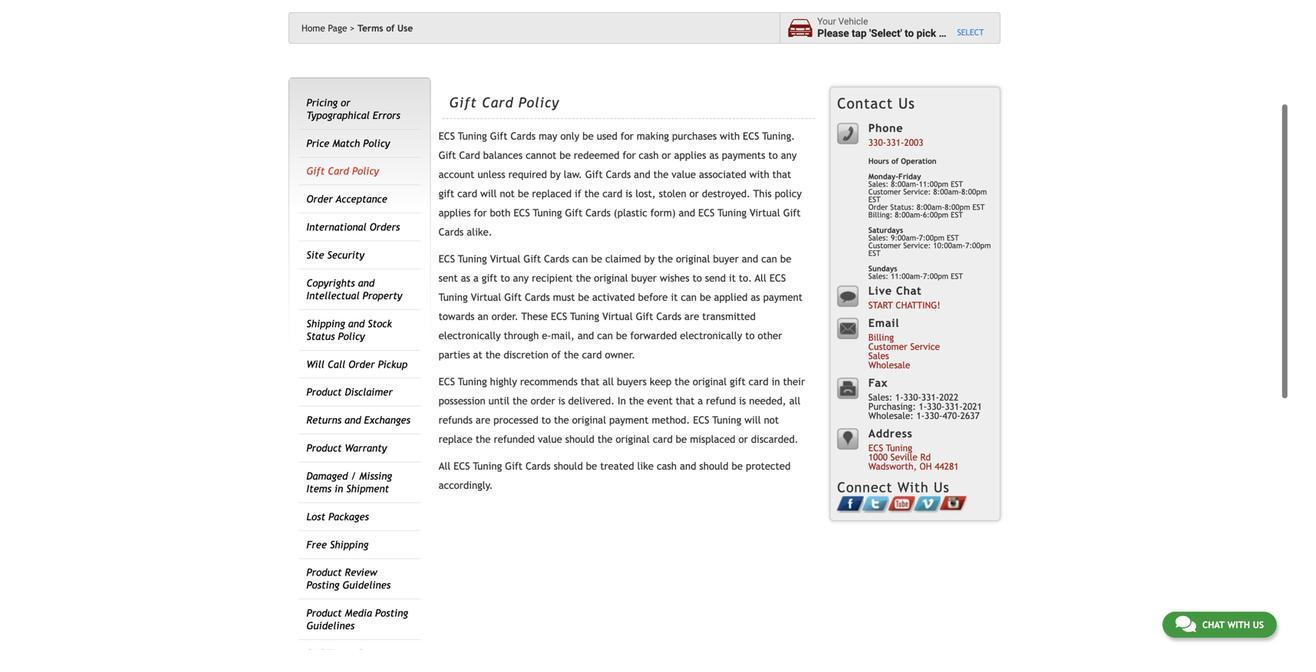 Task type: vqa. For each thing, say whether or not it's contained in the screenshot.
the cash
yes



Task type: locate. For each thing, give the bounding box(es) containing it.
0 vertical spatial value
[[672, 169, 696, 180]]

applies
[[674, 149, 706, 161], [439, 207, 471, 219]]

2 vertical spatial customer
[[869, 341, 908, 352]]

copyrights
[[307, 277, 355, 289]]

other
[[758, 330, 782, 342]]

gift up an
[[482, 272, 498, 284]]

product down free
[[307, 567, 342, 578]]

ecs up "accordingly."
[[454, 460, 470, 472]]

1 horizontal spatial gift
[[482, 272, 498, 284]]

payment up 'other' on the bottom right
[[763, 291, 803, 303]]

331- inside phone 330-331-2003
[[886, 137, 904, 148]]

2 horizontal spatial with
[[1228, 619, 1250, 630]]

card up the balances
[[482, 94, 514, 111]]

policy
[[775, 188, 802, 200]]

at
[[473, 349, 483, 361]]

are
[[685, 311, 699, 322], [476, 414, 491, 426]]

card up (plastic
[[603, 188, 623, 200]]

2 vertical spatial a
[[698, 395, 703, 407]]

2 service: from the top
[[904, 241, 931, 250]]

card inside ecs tuning virtual gift cards can be claimed by the original buyer and can be sent as a gift to any recipient the original buyer wishes to send it to. all ecs tuning virtual gift cards must be activated before it can be applied as payment towards an order. these ecs tuning virtual gift cards are transmitted electronically through e-mail, and can be forwarded electronically to other parties at the discretion of the card owner.
[[582, 349, 602, 361]]

that inside ecs tuning gift cards may only be used for making purchases with ecs tuning. gift card balances cannot be redeemed for cash or applies as payments to any account unless required by law. gift cards and the value associated with that gift card will not be replaced if the card is lost, stolen or destroyed. this policy applies for both ecs tuning gift cards (plastic form) and ecs tuning virtual gift cards alike.
[[773, 169, 792, 180]]

activated
[[592, 291, 635, 303]]

be inside ecs tuning highly recommends that all buyers keep the original gift card in their possession until the order is delivered. in the event that a refund is needed, all refunds are processed to the original payment method. ecs tuning will not replace the refunded value should the original card be misplaced or discarded.
[[676, 433, 687, 445]]

product up returns
[[307, 386, 342, 398]]

1 horizontal spatial as
[[710, 149, 719, 161]]

customer service link
[[869, 341, 940, 352]]

2 horizontal spatial 331-
[[945, 401, 963, 412]]

to left pick
[[905, 27, 914, 40]]

0 horizontal spatial of
[[386, 23, 395, 33]]

gift card policy down match
[[307, 165, 379, 177]]

3 customer from the top
[[869, 341, 908, 352]]

damaged
[[307, 470, 348, 482]]

2 horizontal spatial that
[[773, 169, 792, 180]]

wholesale:
[[869, 410, 914, 421]]

and left the stock
[[348, 318, 365, 330]]

ecs inside address ecs tuning 1000 seville rd wadsworth, oh 44281
[[869, 442, 883, 453]]

0 vertical spatial any
[[781, 149, 797, 161]]

of
[[386, 23, 395, 33], [892, 157, 899, 165], [552, 349, 561, 361]]

match
[[333, 137, 360, 149]]

0 vertical spatial shipping
[[307, 318, 345, 330]]

email billing customer service sales wholesale
[[869, 317, 940, 370]]

0 vertical spatial that
[[773, 169, 792, 180]]

10:00am-
[[933, 241, 966, 250]]

product review posting guidelines
[[307, 567, 391, 591]]

0 horizontal spatial electronically
[[439, 330, 501, 342]]

2 horizontal spatial a
[[939, 27, 945, 40]]

product for product disclaimer
[[307, 386, 342, 398]]

7:00pm
[[919, 233, 945, 242], [966, 241, 991, 250], [923, 272, 949, 280]]

guidelines inside product media posting guidelines
[[307, 620, 355, 632]]

product for product review posting guidelines
[[307, 567, 342, 578]]

original up refund
[[693, 376, 727, 388]]

or up "typographical"
[[341, 97, 350, 109]]

original up activated
[[594, 272, 628, 284]]

1 vertical spatial applies
[[439, 207, 471, 219]]

3 product from the top
[[307, 567, 342, 578]]

0 vertical spatial us
[[899, 95, 915, 112]]

0 vertical spatial by
[[550, 169, 561, 180]]

1 horizontal spatial of
[[552, 349, 561, 361]]

0 horizontal spatial chat
[[896, 284, 922, 297]]

product disclaimer
[[307, 386, 393, 398]]

the down the 'mail,'
[[564, 349, 579, 361]]

1 horizontal spatial by
[[644, 253, 655, 265]]

1 horizontal spatial that
[[676, 395, 695, 407]]

all inside all ecs tuning gift cards should be treated like cash and should be protected accordingly.
[[439, 460, 451, 472]]

1 vertical spatial all
[[439, 460, 451, 472]]

sales: inside fax sales: 1-330-331-2022 purchasing: 1-330-331-2021 wholesale: 1-330-470-2637
[[869, 392, 893, 402]]

mail,
[[551, 330, 575, 342]]

1 vertical spatial for
[[623, 149, 636, 161]]

1 horizontal spatial in
[[772, 376, 780, 388]]

customer inside 'email billing customer service sales wholesale'
[[869, 341, 908, 352]]

1 vertical spatial are
[[476, 414, 491, 426]]

4 product from the top
[[307, 607, 342, 619]]

cannot
[[526, 149, 557, 161]]

any inside ecs tuning gift cards may only be used for making purchases with ecs tuning. gift card balances cannot be redeemed for cash or applies as payments to any account unless required by law. gift cards and the value associated with that gift card will not be replaced if the card is lost, stolen or destroyed. this policy applies for both ecs tuning gift cards (plastic form) and ecs tuning virtual gift cards alike.
[[781, 149, 797, 161]]

0 horizontal spatial buyer
[[631, 272, 657, 284]]

with up payments
[[720, 130, 740, 142]]

value
[[672, 169, 696, 180], [538, 433, 562, 445]]

4 sales: from the top
[[869, 392, 893, 402]]

and down misplaced
[[680, 460, 696, 472]]

order acceptance link
[[307, 193, 387, 205]]

acceptance
[[336, 193, 387, 205]]

0 vertical spatial service:
[[904, 187, 931, 196]]

product inside the product review posting guidelines
[[307, 567, 342, 578]]

be right must
[[578, 291, 589, 303]]

free
[[307, 539, 327, 551]]

packages
[[328, 511, 369, 523]]

wishes
[[660, 272, 690, 284]]

all left buyers
[[603, 376, 614, 388]]

to down 'order'
[[542, 414, 551, 426]]

1 vertical spatial it
[[671, 291, 678, 303]]

media
[[345, 607, 372, 619]]

cards down "redeemed"
[[606, 169, 631, 180]]

payments
[[722, 149, 766, 161]]

fax sales: 1-330-331-2022 purchasing: 1-330-331-2021 wholesale: 1-330-470-2637
[[869, 376, 982, 421]]

with
[[720, 130, 740, 142], [750, 169, 770, 180], [1228, 619, 1250, 630]]

2 vertical spatial us
[[1253, 619, 1264, 630]]

tuning inside all ecs tuning gift cards should be treated like cash and should be protected accordingly.
[[473, 460, 502, 472]]

cards down refunded
[[526, 460, 551, 472]]

0 horizontal spatial will
[[480, 188, 497, 200]]

2 product from the top
[[307, 442, 342, 454]]

(plastic
[[614, 207, 648, 219]]

vehicle
[[839, 16, 868, 27]]

2 horizontal spatial gift
[[730, 376, 746, 388]]

1 vertical spatial 8:00pm
[[945, 203, 970, 211]]

0 horizontal spatial gift
[[439, 188, 454, 200]]

1 vertical spatial gift
[[482, 272, 498, 284]]

virtual down this
[[750, 207, 780, 219]]

to inside ecs tuning gift cards may only be used for making purchases with ecs tuning. gift card balances cannot be redeemed for cash or applies as payments to any account unless required by law. gift cards and the value associated with that gift card will not be replaced if the card is lost, stolen or destroyed. this policy applies for both ecs tuning gift cards (plastic form) and ecs tuning virtual gift cards alike.
[[769, 149, 778, 161]]

1 vertical spatial us
[[934, 479, 950, 495]]

items
[[307, 483, 332, 495]]

330- down phone on the right of page
[[869, 137, 886, 148]]

sales: down billing:
[[869, 233, 889, 242]]

1 horizontal spatial any
[[781, 149, 797, 161]]

1 vertical spatial by
[[644, 253, 655, 265]]

2 electronically from the left
[[680, 330, 742, 342]]

0 vertical spatial guidelines
[[343, 579, 391, 591]]

original down delivered.
[[572, 414, 606, 426]]

0 horizontal spatial order
[[307, 193, 333, 205]]

0 horizontal spatial that
[[581, 376, 600, 388]]

us for connect
[[934, 479, 950, 495]]

0 vertical spatial posting
[[307, 579, 340, 591]]

1 vertical spatial of
[[892, 157, 899, 165]]

1 horizontal spatial 331-
[[922, 392, 939, 402]]

1 horizontal spatial chat
[[1203, 619, 1225, 630]]

payment
[[763, 291, 803, 303], [609, 414, 649, 426]]

1 vertical spatial gift card policy
[[307, 165, 379, 177]]

policy inside 'shipping and stock status policy'
[[338, 330, 365, 342]]

shipping
[[307, 318, 345, 330], [330, 539, 369, 551]]

value up stolen
[[672, 169, 696, 180]]

it left to.
[[729, 272, 736, 284]]

policy up will call order pickup link on the left bottom of the page
[[338, 330, 365, 342]]

are inside ecs tuning virtual gift cards can be claimed by the original buyer and can be sent as a gift to any recipient the original buyer wishes to send it to. all ecs tuning virtual gift cards must be activated before it can be applied as payment towards an order. these ecs tuning virtual gift cards are transmitted electronically through e-mail, and can be forwarded electronically to other parties at the discretion of the card owner.
[[685, 311, 699, 322]]

1 vertical spatial in
[[335, 483, 343, 495]]

1 vertical spatial with
[[750, 169, 770, 180]]

tuning down refund
[[713, 414, 742, 426]]

1 horizontal spatial will
[[745, 414, 761, 426]]

0 horizontal spatial with
[[720, 130, 740, 142]]

protected
[[746, 460, 791, 472]]

1 horizontal spatial card
[[459, 149, 480, 161]]

that up delivered.
[[581, 376, 600, 388]]

cash inside ecs tuning gift cards may only be used for making purchases with ecs tuning. gift card balances cannot be redeemed for cash or applies as payments to any account unless required by law. gift cards and the value associated with that gift card will not be replaced if the card is lost, stolen or destroyed. this policy applies for both ecs tuning gift cards (plastic form) and ecs tuning virtual gift cards alike.
[[639, 149, 659, 161]]

ecs right both
[[514, 207, 530, 219]]

shipment
[[346, 483, 389, 495]]

chat inside "link"
[[1203, 619, 1225, 630]]

home page
[[302, 23, 347, 33]]

posting for product review posting guidelines
[[307, 579, 340, 591]]

sales:
[[869, 180, 889, 188], [869, 233, 889, 242], [869, 272, 889, 280], [869, 392, 893, 402]]

0 horizontal spatial payment
[[609, 414, 649, 426]]

sales: up live
[[869, 272, 889, 280]]

0 vertical spatial cash
[[639, 149, 659, 161]]

gift inside ecs tuning gift cards may only be used for making purchases with ecs tuning. gift card balances cannot be redeemed for cash or applies as payments to any account unless required by law. gift cards and the value associated with that gift card will not be replaced if the card is lost, stolen or destroyed. this policy applies for both ecs tuning gift cards (plastic form) and ecs tuning virtual gift cards alike.
[[439, 188, 454, 200]]

2 vertical spatial of
[[552, 349, 561, 361]]

us right "comments" icon
[[1253, 619, 1264, 630]]

all down their
[[789, 395, 801, 407]]

and
[[634, 169, 651, 180], [679, 207, 695, 219], [742, 253, 758, 265], [358, 277, 375, 289], [348, 318, 365, 330], [578, 330, 594, 342], [345, 414, 361, 426], [680, 460, 696, 472]]

2 vertical spatial card
[[328, 165, 349, 177]]

tuning down address
[[886, 442, 913, 453]]

2 vertical spatial as
[[751, 291, 760, 303]]

service: down friday on the right of the page
[[904, 187, 931, 196]]

1 vertical spatial not
[[764, 414, 779, 426]]

vehicle
[[947, 27, 981, 40]]

1- up wholesale:
[[896, 392, 904, 402]]

of for terms
[[386, 23, 395, 33]]

1 horizontal spatial electronically
[[680, 330, 742, 342]]

buyer up before
[[631, 272, 657, 284]]

7:00pm down 10:00am-
[[923, 272, 949, 280]]

for up alike.
[[474, 207, 487, 219]]

est
[[951, 180, 963, 188], [869, 195, 881, 204], [973, 203, 985, 211], [951, 210, 963, 219], [947, 233, 959, 242], [869, 249, 881, 257], [951, 272, 963, 280]]

be left claimed
[[591, 253, 602, 265]]

1 horizontal spatial are
[[685, 311, 699, 322]]

not inside ecs tuning gift cards may only be used for making purchases with ecs tuning. gift card balances cannot be redeemed for cash or applies as payments to any account unless required by law. gift cards and the value associated with that gift card will not be replaced if the card is lost, stolen or destroyed. this policy applies for both ecs tuning gift cards (plastic form) and ecs tuning virtual gift cards alike.
[[500, 188, 515, 200]]

discretion
[[504, 349, 549, 361]]

be left treated
[[586, 460, 597, 472]]

of inside 'hours of operation monday-friday sales: 8:00am-11:00pm est customer service: 8:00am-8:00pm est order status: 8:00am-8:00pm est billing: 8:00am-6:00pm est saturdays sales: 9:00am-7:00pm est customer service: 10:00am-7:00pm est sundays sales: 11:00am-7:00pm est'
[[892, 157, 899, 165]]

electronically down transmitted
[[680, 330, 742, 342]]

pricing or typographical errors link
[[307, 97, 400, 121]]

that up method.
[[676, 395, 695, 407]]

card
[[457, 188, 477, 200], [603, 188, 623, 200], [582, 349, 602, 361], [749, 376, 769, 388], [653, 433, 673, 445]]

chat inside live chat start chatting!
[[896, 284, 922, 297]]

policy
[[519, 94, 559, 111], [363, 137, 390, 149], [352, 165, 379, 177], [338, 330, 365, 342]]

owner.
[[605, 349, 635, 361]]

through
[[504, 330, 539, 342]]

0 vertical spatial a
[[939, 27, 945, 40]]

0 vertical spatial as
[[710, 149, 719, 161]]

2 horizontal spatial of
[[892, 157, 899, 165]]

posting inside product media posting guidelines
[[375, 607, 408, 619]]

8:00pm
[[962, 187, 987, 196], [945, 203, 970, 211]]

will
[[480, 188, 497, 200], [745, 414, 761, 426]]

and up to.
[[742, 253, 758, 265]]

destroyed.
[[702, 188, 751, 200]]

applies down purchases
[[674, 149, 706, 161]]

1 horizontal spatial is
[[626, 188, 633, 200]]

1-
[[896, 392, 904, 402], [919, 401, 927, 412], [917, 410, 925, 421]]

0 horizontal spatial not
[[500, 188, 515, 200]]

as up associated
[[710, 149, 719, 161]]

1 vertical spatial value
[[538, 433, 562, 445]]

0 horizontal spatial us
[[899, 95, 915, 112]]

0 horizontal spatial a
[[473, 272, 479, 284]]

home page link
[[302, 23, 355, 33]]

0 horizontal spatial all
[[603, 376, 614, 388]]

by left law.
[[550, 169, 561, 180]]

1 vertical spatial posting
[[375, 607, 408, 619]]

electronically up "at"
[[439, 330, 501, 342]]

or right stolen
[[690, 188, 699, 200]]

1 horizontal spatial buyer
[[713, 253, 739, 265]]

is right refund
[[739, 395, 746, 407]]

in inside the 'damaged / missing items in shipment'
[[335, 483, 343, 495]]

1 horizontal spatial applies
[[674, 149, 706, 161]]

product warranty link
[[307, 442, 387, 454]]

until
[[489, 395, 510, 407]]

us down 44281
[[934, 479, 950, 495]]

guidelines down media
[[307, 620, 355, 632]]

should
[[565, 433, 595, 445], [554, 460, 583, 472], [700, 460, 729, 472]]

shipping inside 'shipping and stock status policy'
[[307, 318, 345, 330]]

0 horizontal spatial posting
[[307, 579, 340, 591]]

is right 'order'
[[558, 395, 565, 407]]

a right pick
[[939, 27, 945, 40]]

0 horizontal spatial all
[[439, 460, 451, 472]]

1 horizontal spatial us
[[934, 479, 950, 495]]

terms of use
[[358, 23, 413, 33]]

cash inside all ecs tuning gift cards should be treated like cash and should be protected accordingly.
[[657, 460, 677, 472]]

0 horizontal spatial value
[[538, 433, 562, 445]]

all
[[755, 272, 767, 284], [439, 460, 451, 472]]

wholesale link
[[869, 359, 910, 370]]

posting inside the product review posting guidelines
[[307, 579, 340, 591]]

2 sales: from the top
[[869, 233, 889, 242]]

1 horizontal spatial value
[[672, 169, 696, 180]]

billing link
[[869, 332, 894, 343]]

tuning down alike.
[[458, 253, 487, 265]]

replace
[[439, 433, 473, 445]]

this
[[754, 188, 772, 200]]

will down unless
[[480, 188, 497, 200]]

0 vertical spatial will
[[480, 188, 497, 200]]

guidelines for media
[[307, 620, 355, 632]]

original
[[676, 253, 710, 265], [594, 272, 628, 284], [693, 376, 727, 388], [572, 414, 606, 426], [616, 433, 650, 445]]

card down match
[[328, 165, 349, 177]]

3 sales: from the top
[[869, 272, 889, 280]]

1 product from the top
[[307, 386, 342, 398]]

will call order pickup
[[307, 358, 408, 370]]

2 horizontal spatial as
[[751, 291, 760, 303]]

law.
[[564, 169, 582, 180]]

applies up alike.
[[439, 207, 471, 219]]

0 vertical spatial payment
[[763, 291, 803, 303]]

us inside chat with us "link"
[[1253, 619, 1264, 630]]

chat right "comments" icon
[[1203, 619, 1225, 630]]

or inside ecs tuning highly recommends that all buyers keep the original gift card in their possession until the order is delivered. in the event that a refund is needed, all refunds are processed to the original payment method. ecs tuning will not replace the refunded value should the original card be misplaced or discarded.
[[739, 433, 748, 445]]

card up account
[[459, 149, 480, 161]]

it down wishes
[[671, 291, 678, 303]]

payment inside ecs tuning highly recommends that all buyers keep the original gift card in their possession until the order is delivered. in the event that a refund is needed, all refunds are processed to the original payment method. ecs tuning will not replace the refunded value should the original card be misplaced or discarded.
[[609, 414, 649, 426]]

0 horizontal spatial in
[[335, 483, 343, 495]]

470-
[[943, 410, 961, 421]]

price match policy link
[[307, 137, 390, 149]]

1 sales: from the top
[[869, 180, 889, 188]]

comments image
[[1176, 615, 1196, 633]]

hours
[[869, 157, 889, 165]]

1 horizontal spatial order
[[349, 358, 375, 370]]

product inside product media posting guidelines
[[307, 607, 342, 619]]

review
[[345, 567, 377, 578]]

1 vertical spatial any
[[513, 272, 529, 284]]

should down delivered.
[[565, 433, 595, 445]]

0 vertical spatial all
[[603, 376, 614, 388]]

pricing
[[307, 97, 338, 109]]

account
[[439, 169, 475, 180]]

11:00pm
[[919, 180, 949, 188]]

us for chat
[[1253, 619, 1264, 630]]

0 horizontal spatial are
[[476, 414, 491, 426]]

us
[[899, 95, 915, 112], [934, 479, 950, 495], [1253, 619, 1264, 630]]

that
[[773, 169, 792, 180], [581, 376, 600, 388], [676, 395, 695, 407]]

ecs down address
[[869, 442, 883, 453]]

330- left 2637 in the right bottom of the page
[[927, 401, 945, 412]]

1 vertical spatial card
[[459, 149, 480, 161]]

9:00am-
[[891, 233, 919, 242]]

1 service: from the top
[[904, 187, 931, 196]]

if
[[575, 188, 581, 200]]

or
[[341, 97, 350, 109], [662, 149, 671, 161], [690, 188, 699, 200], [739, 433, 748, 445]]

2021
[[963, 401, 982, 412]]

are left transmitted
[[685, 311, 699, 322]]

typographical
[[307, 109, 370, 121]]

be down required
[[518, 188, 529, 200]]

ecs tuning virtual gift cards can be claimed by the original buyer and can be sent as a gift to any recipient the original buyer wishes to send it to. all ecs tuning virtual gift cards must be activated before it can be applied as payment towards an order. these ecs tuning virtual gift cards are transmitted electronically through e-mail, and can be forwarded electronically to other parties at the discretion of the card owner.
[[439, 253, 803, 361]]

2 horizontal spatial order
[[869, 203, 888, 211]]

wadsworth,
[[869, 461, 917, 471]]

guidelines inside the product review posting guidelines
[[343, 579, 391, 591]]

international orders
[[307, 221, 400, 233]]

or right misplaced
[[739, 433, 748, 445]]

should left treated
[[554, 460, 583, 472]]

card inside ecs tuning gift cards may only be used for making purchases with ecs tuning. gift card balances cannot be redeemed for cash or applies as payments to any account unless required by law. gift cards and the value associated with that gift card will not be replaced if the card is lost, stolen or destroyed. this policy applies for both ecs tuning gift cards (plastic form) and ecs tuning virtual gift cards alike.
[[459, 149, 480, 161]]

1 vertical spatial payment
[[609, 414, 649, 426]]

call
[[328, 358, 346, 370]]

ecs
[[439, 130, 455, 142], [743, 130, 759, 142], [514, 207, 530, 219], [698, 207, 715, 219], [439, 253, 455, 265], [770, 272, 786, 284], [551, 311, 567, 322], [439, 376, 455, 388], [693, 414, 710, 426], [869, 442, 883, 453], [454, 460, 470, 472]]

for right "redeemed"
[[623, 149, 636, 161]]

shipping up status
[[307, 318, 345, 330]]

1 horizontal spatial not
[[764, 414, 779, 426]]

1000
[[869, 452, 888, 462]]

with up this
[[750, 169, 770, 180]]

0 vertical spatial are
[[685, 311, 699, 322]]

1 horizontal spatial payment
[[763, 291, 803, 303]]

0 vertical spatial gift
[[439, 188, 454, 200]]

be down method.
[[676, 433, 687, 445]]



Task type: describe. For each thing, give the bounding box(es) containing it.
alike.
[[467, 226, 492, 238]]

cards up these
[[525, 291, 550, 303]]

ecs up possession
[[439, 376, 455, 388]]

ecs up the 'mail,'
[[551, 311, 567, 322]]

all inside ecs tuning virtual gift cards can be claimed by the original buyer and can be sent as a gift to any recipient the original buyer wishes to send it to. all ecs tuning virtual gift cards must be activated before it can be applied as payment towards an order. these ecs tuning virtual gift cards are transmitted electronically through e-mail, and can be forwarded electronically to other parties at the discretion of the card owner.
[[755, 272, 767, 284]]

should inside ecs tuning highly recommends that all buyers keep the original gift card in their possession until the order is delivered. in the event that a refund is needed, all refunds are processed to the original payment method. ecs tuning will not replace the refunded value should the original card be misplaced or discarded.
[[565, 433, 595, 445]]

'select'
[[869, 27, 902, 40]]

virtual down activated
[[602, 311, 633, 322]]

0 horizontal spatial as
[[461, 272, 470, 284]]

making
[[637, 130, 669, 142]]

0 horizontal spatial is
[[558, 395, 565, 407]]

guidelines for review
[[343, 579, 391, 591]]

the right "at"
[[486, 349, 501, 361]]

cards inside all ecs tuning gift cards should be treated like cash and should be protected accordingly.
[[526, 460, 551, 472]]

1- left the "2022"
[[919, 401, 927, 412]]

330- down the "2022"
[[925, 410, 943, 421]]

0 vertical spatial for
[[621, 130, 634, 142]]

with inside "link"
[[1228, 619, 1250, 630]]

to up "order."
[[501, 272, 510, 284]]

purchases
[[672, 130, 717, 142]]

the right replace
[[476, 433, 491, 445]]

towards
[[439, 311, 475, 322]]

2637
[[961, 410, 980, 421]]

and up lost,
[[634, 169, 651, 180]]

chat with us link
[[1163, 612, 1277, 638]]

saturdays
[[869, 226, 903, 234]]

purchasing:
[[869, 401, 916, 412]]

be up owner.
[[616, 330, 627, 342]]

2 horizontal spatial is
[[739, 395, 746, 407]]

the up "processed"
[[513, 395, 528, 407]]

lost
[[307, 511, 325, 523]]

card up the needed,
[[749, 376, 769, 388]]

and inside all ecs tuning gift cards should be treated like cash and should be protected accordingly.
[[680, 460, 696, 472]]

1 vertical spatial shipping
[[330, 539, 369, 551]]

1 vertical spatial buyer
[[631, 272, 657, 284]]

cards up forwarded
[[657, 311, 682, 322]]

0 vertical spatial card
[[482, 94, 514, 111]]

cards up recipient
[[544, 253, 569, 265]]

buyers
[[617, 376, 647, 388]]

the right the keep at the bottom right of the page
[[675, 376, 690, 388]]

pricing or typographical errors
[[307, 97, 400, 121]]

can up recipient
[[572, 253, 588, 265]]

a inside ecs tuning virtual gift cards can be claimed by the original buyer and can be sent as a gift to any recipient the original buyer wishes to send it to. all ecs tuning virtual gift cards must be activated before it can be applied as payment towards an order. these ecs tuning virtual gift cards are transmitted electronically through e-mail, and can be forwarded electronically to other parties at the discretion of the card owner.
[[473, 272, 479, 284]]

highly
[[490, 376, 517, 388]]

only
[[561, 130, 580, 142]]

0 vertical spatial it
[[729, 272, 736, 284]]

method.
[[652, 414, 690, 426]]

0 vertical spatial with
[[720, 130, 740, 142]]

discarded.
[[751, 433, 799, 445]]

0 horizontal spatial card
[[328, 165, 349, 177]]

can down this
[[762, 253, 777, 265]]

original up wishes
[[676, 253, 710, 265]]

2 vertical spatial for
[[474, 207, 487, 219]]

by inside ecs tuning virtual gift cards can be claimed by the original buyer and can be sent as a gift to any recipient the original buyer wishes to send it to. all ecs tuning virtual gift cards must be activated before it can be applied as payment towards an order. these ecs tuning virtual gift cards are transmitted electronically through e-mail, and can be forwarded electronically to other parties at the discretion of the card owner.
[[644, 253, 655, 265]]

7:00pm down 6:00pm at right
[[919, 233, 945, 242]]

the right in
[[629, 395, 644, 407]]

service
[[911, 341, 940, 352]]

to left the send
[[693, 272, 702, 284]]

an
[[478, 311, 489, 322]]

monday-
[[869, 172, 899, 181]]

stolen
[[659, 188, 687, 200]]

security
[[327, 249, 364, 261]]

2003
[[904, 137, 924, 148]]

tuning up the balances
[[458, 130, 487, 142]]

8:00am- up 9:00am- in the right top of the page
[[895, 210, 923, 219]]

card down account
[[457, 188, 477, 200]]

gift card policy link
[[307, 165, 379, 177]]

applied
[[714, 291, 748, 303]]

copyrights and intellectual property
[[307, 277, 402, 302]]

44281
[[935, 461, 959, 471]]

posting for product media posting guidelines
[[375, 607, 408, 619]]

event
[[647, 395, 673, 407]]

required
[[508, 169, 547, 180]]

ecs inside all ecs tuning gift cards should be treated like cash and should be protected accordingly.
[[454, 460, 470, 472]]

missing
[[359, 470, 392, 482]]

your vehicle please tap 'select' to pick a vehicle
[[818, 16, 981, 40]]

home
[[302, 23, 325, 33]]

is inside ecs tuning gift cards may only be used for making purchases with ecs tuning. gift card balances cannot be redeemed for cash or applies as payments to any account unless required by law. gift cards and the value associated with that gift card will not be replaced if the card is lost, stolen or destroyed. this policy applies for both ecs tuning gift cards (plastic form) and ecs tuning virtual gift cards alike.
[[626, 188, 633, 200]]

value inside ecs tuning highly recommends that all buyers keep the original gift card in their possession until the order is delivered. in the event that a refund is needed, all refunds are processed to the original payment method. ecs tuning will not replace the refunded value should the original card be misplaced or discarded.
[[538, 433, 562, 445]]

1 customer from the top
[[869, 187, 901, 196]]

product for product warranty
[[307, 442, 342, 454]]

billing:
[[869, 210, 893, 219]]

1 horizontal spatial gift card policy
[[449, 94, 559, 111]]

1- right wholesale:
[[917, 410, 925, 421]]

in inside ecs tuning highly recommends that all buyers keep the original gift card in their possession until the order is delivered. in the event that a refund is needed, all refunds are processed to the original payment method. ecs tuning will not replace the refunded value should the original card be misplaced or discarded.
[[772, 376, 780, 388]]

site security
[[307, 249, 364, 261]]

all ecs tuning gift cards should be treated like cash and should be protected accordingly.
[[439, 460, 791, 491]]

value inside ecs tuning gift cards may only be used for making purchases with ecs tuning. gift card balances cannot be redeemed for cash or applies as payments to any account unless required by law. gift cards and the value associated with that gift card will not be replaced if the card is lost, stolen or destroyed. this policy applies for both ecs tuning gift cards (plastic form) and ecs tuning virtual gift cards alike.
[[672, 169, 696, 180]]

pick
[[917, 27, 936, 40]]

or inside pricing or typographical errors
[[341, 97, 350, 109]]

product media posting guidelines link
[[307, 607, 408, 632]]

warranty
[[345, 442, 387, 454]]

2 customer from the top
[[869, 241, 901, 250]]

gift inside ecs tuning highly recommends that all buyers keep the original gift card in their possession until the order is delivered. in the event that a refund is needed, all refunds are processed to the original payment method. ecs tuning will not replace the refunded value should the original card be misplaced or discarded.
[[730, 376, 746, 388]]

live
[[869, 284, 892, 297]]

to inside ecs tuning highly recommends that all buyers keep the original gift card in their possession until the order is delivered. in the event that a refund is needed, all refunds are processed to the original payment method. ecs tuning will not replace the refunded value should the original card be misplaced or discarded.
[[542, 414, 551, 426]]

virtual up an
[[471, 291, 501, 303]]

wholesale
[[869, 359, 910, 370]]

as inside ecs tuning gift cards may only be used for making purchases with ecs tuning. gift card balances cannot be redeemed for cash or applies as payments to any account unless required by law. gift cards and the value associated with that gift card will not be replaced if the card is lost, stolen or destroyed. this policy applies for both ecs tuning gift cards (plastic form) and ecs tuning virtual gift cards alike.
[[710, 149, 719, 161]]

product for product media posting guidelines
[[307, 607, 342, 619]]

pickup
[[378, 358, 408, 370]]

chatting!
[[896, 300, 941, 310]]

their
[[783, 376, 805, 388]]

/
[[351, 470, 356, 482]]

0 horizontal spatial it
[[671, 291, 678, 303]]

the up stolen
[[654, 169, 669, 180]]

orders
[[370, 221, 400, 233]]

gift inside all ecs tuning gift cards should be treated like cash and should be protected accordingly.
[[505, 460, 523, 472]]

a inside ecs tuning highly recommends that all buyers keep the original gift card in their possession until the order is delivered. in the event that a refund is needed, all refunds are processed to the original payment method. ecs tuning will not replace the refunded value should the original card be misplaced or discarded.
[[698, 395, 703, 407]]

virtual inside ecs tuning gift cards may only be used for making purchases with ecs tuning. gift card balances cannot be redeemed for cash or applies as payments to any account unless required by law. gift cards and the value associated with that gift card will not be replaced if the card is lost, stolen or destroyed. this policy applies for both ecs tuning gift cards (plastic form) and ecs tuning virtual gift cards alike.
[[750, 207, 780, 219]]

will inside ecs tuning highly recommends that all buyers keep the original gift card in their possession until the order is delivered. in the event that a refund is needed, all refunds are processed to the original payment method. ecs tuning will not replace the refunded value should the original card be misplaced or discarded.
[[745, 414, 761, 426]]

ecs up payments
[[743, 130, 759, 142]]

11:00am-
[[891, 272, 923, 280]]

tuning down replaced
[[533, 207, 562, 219]]

card down method.
[[653, 433, 673, 445]]

processed
[[494, 414, 539, 426]]

ecs up misplaced
[[693, 414, 710, 426]]

cards left the may on the left of the page
[[511, 130, 536, 142]]

8:00am- down 11:00pm
[[917, 203, 945, 211]]

needed,
[[749, 395, 786, 407]]

0 vertical spatial buyer
[[713, 253, 739, 265]]

shipping and stock status policy
[[307, 318, 392, 342]]

the up wishes
[[658, 253, 673, 265]]

international
[[307, 221, 367, 233]]

returns and exchanges link
[[307, 414, 411, 426]]

the down 'order'
[[554, 414, 569, 426]]

policy up the may on the left of the page
[[519, 94, 559, 111]]

the right the if at the left top of the page
[[585, 188, 600, 200]]

contact us
[[837, 95, 915, 112]]

will call order pickup link
[[307, 358, 408, 370]]

any inside ecs tuning virtual gift cards can be claimed by the original buyer and can be sent as a gift to any recipient the original buyer wishes to send it to. all ecs tuning virtual gift cards must be activated before it can be applied as payment towards an order. these ecs tuning virtual gift cards are transmitted electronically through e-mail, and can be forwarded electronically to other parties at the discretion of the card owner.
[[513, 272, 529, 284]]

cards left alike.
[[439, 226, 464, 238]]

330- inside phone 330-331-2003
[[869, 137, 886, 148]]

not inside ecs tuning highly recommends that all buyers keep the original gift card in their possession until the order is delivered. in the event that a refund is needed, all refunds are processed to the original payment method. ecs tuning will not replace the refunded value should the original card be misplaced or discarded.
[[764, 414, 779, 426]]

a inside your vehicle please tap 'select' to pick a vehicle
[[939, 27, 945, 40]]

be down policy
[[780, 253, 792, 265]]

policy down the errors
[[363, 137, 390, 149]]

gift inside ecs tuning virtual gift cards can be claimed by the original buyer and can be sent as a gift to any recipient the original buyer wishes to send it to. all ecs tuning virtual gift cards must be activated before it can be applied as payment towards an order. these ecs tuning virtual gift cards are transmitted electronically through e-mail, and can be forwarded electronically to other parties at the discretion of the card owner.
[[482, 272, 498, 284]]

to inside your vehicle please tap 'select' to pick a vehicle
[[905, 27, 914, 40]]

be left protected
[[732, 460, 743, 472]]

price match policy
[[307, 137, 390, 149]]

address ecs tuning 1000 seville rd wadsworth, oh 44281
[[869, 427, 959, 471]]

sent
[[439, 272, 458, 284]]

cards left (plastic
[[586, 207, 611, 219]]

and right the 'mail,'
[[578, 330, 594, 342]]

0 horizontal spatial applies
[[439, 207, 471, 219]]

errors
[[373, 109, 400, 121]]

payment inside ecs tuning virtual gift cards can be claimed by the original buyer and can be sent as a gift to any recipient the original buyer wishes to send it to. all ecs tuning virtual gift cards must be activated before it can be applied as payment towards an order. these ecs tuning virtual gift cards are transmitted electronically through e-mail, and can be forwarded electronically to other parties at the discretion of the card owner.
[[763, 291, 803, 303]]

be down the send
[[700, 291, 711, 303]]

ecs up account
[[439, 130, 455, 142]]

policy up acceptance
[[352, 165, 379, 177]]

by inside ecs tuning gift cards may only be used for making purchases with ecs tuning. gift card balances cannot be redeemed for cash or applies as payments to any account unless required by law. gift cards and the value associated with that gift card will not be replaced if the card is lost, stolen or destroyed. this policy applies for both ecs tuning gift cards (plastic form) and ecs tuning virtual gift cards alike.
[[550, 169, 561, 180]]

and right form)
[[679, 207, 695, 219]]

order inside 'hours of operation monday-friday sales: 8:00am-11:00pm est customer service: 8:00am-8:00pm est order status: 8:00am-8:00pm est billing: 8:00am-6:00pm est saturdays sales: 9:00am-7:00pm est customer service: 10:00am-7:00pm est sundays sales: 11:00am-7:00pm est'
[[869, 203, 888, 211]]

the up treated
[[598, 433, 613, 445]]

returns and exchanges
[[307, 414, 411, 426]]

7:00pm right 9:00am- in the right top of the page
[[966, 241, 991, 250]]

be right "only"
[[583, 130, 594, 142]]

your
[[818, 16, 836, 27]]

damaged / missing items in shipment
[[307, 470, 392, 495]]

can up owner.
[[597, 330, 613, 342]]

exchanges
[[364, 414, 411, 426]]

of inside ecs tuning virtual gift cards can be claimed by the original buyer and can be sent as a gift to any recipient the original buyer wishes to send it to. all ecs tuning virtual gift cards must be activated before it can be applied as payment towards an order. these ecs tuning virtual gift cards are transmitted electronically through e-mail, and can be forwarded electronically to other parties at the discretion of the card owner.
[[552, 349, 561, 361]]

0 horizontal spatial gift card policy
[[307, 165, 379, 177]]

should down misplaced
[[700, 460, 729, 472]]

intellectual
[[307, 290, 360, 302]]

free shipping
[[307, 539, 369, 551]]

8:00am- up status:
[[891, 180, 919, 188]]

product media posting guidelines
[[307, 607, 408, 632]]

virtual down alike.
[[490, 253, 521, 265]]

used
[[597, 130, 618, 142]]

product disclaimer link
[[307, 386, 393, 398]]

or down making on the top of page
[[662, 149, 671, 161]]

330- up wholesale:
[[904, 392, 922, 402]]

must
[[553, 291, 575, 303]]

ecs right to.
[[770, 272, 786, 284]]

original up "like" on the bottom
[[616, 433, 650, 445]]

1 vertical spatial all
[[789, 395, 801, 407]]

oh
[[920, 461, 932, 471]]

1 horizontal spatial with
[[750, 169, 770, 180]]

0 vertical spatial 8:00pm
[[962, 187, 987, 196]]

lost,
[[636, 188, 656, 200]]

ecs down destroyed. in the top right of the page
[[698, 207, 715, 219]]

and inside copyrights and intellectual property
[[358, 277, 375, 289]]

the right recipient
[[576, 272, 591, 284]]

2022
[[939, 392, 959, 402]]

will inside ecs tuning gift cards may only be used for making purchases with ecs tuning. gift card balances cannot be redeemed for cash or applies as payments to any account unless required by law. gift cards and the value associated with that gift card will not be replaced if the card is lost, stolen or destroyed. this policy applies for both ecs tuning gift cards (plastic form) and ecs tuning virtual gift cards alike.
[[480, 188, 497, 200]]

and down product disclaimer
[[345, 414, 361, 426]]

international orders link
[[307, 221, 400, 233]]

to left 'other' on the bottom right
[[745, 330, 755, 342]]

tuning inside address ecs tuning 1000 seville rd wadsworth, oh 44281
[[886, 442, 913, 453]]

tuning down destroyed. in the top right of the page
[[718, 207, 747, 219]]

tuning up possession
[[458, 376, 487, 388]]

of for hours
[[892, 157, 899, 165]]

both
[[490, 207, 511, 219]]

select
[[957, 27, 984, 37]]

recipient
[[532, 272, 573, 284]]

ecs tuning gift cards may only be used for making purchases with ecs tuning. gift card balances cannot be redeemed for cash or applies as payments to any account unless required by law. gift cards and the value associated with that gift card will not be replaced if the card is lost, stolen or destroyed. this policy applies for both ecs tuning gift cards (plastic form) and ecs tuning virtual gift cards alike.
[[439, 130, 802, 238]]

hours of operation monday-friday sales: 8:00am-11:00pm est customer service: 8:00am-8:00pm est order status: 8:00am-8:00pm est billing: 8:00am-6:00pm est saturdays sales: 9:00am-7:00pm est customer service: 10:00am-7:00pm est sundays sales: 11:00am-7:00pm est
[[869, 157, 991, 280]]

are inside ecs tuning highly recommends that all buyers keep the original gift card in their possession until the order is delivered. in the event that a refund is needed, all refunds are processed to the original payment method. ecs tuning will not replace the refunded value should the original card be misplaced or discarded.
[[476, 414, 491, 426]]

refunded
[[494, 433, 535, 445]]

can down wishes
[[681, 291, 697, 303]]

e-
[[542, 330, 551, 342]]

and inside 'shipping and stock status policy'
[[348, 318, 365, 330]]

sales link
[[869, 350, 889, 361]]

be down "only"
[[560, 149, 571, 161]]

live chat start chatting!
[[869, 284, 941, 310]]

tuning up towards
[[439, 291, 468, 303]]

tuning down must
[[570, 311, 599, 322]]

1 vertical spatial that
[[581, 376, 600, 388]]

8:00am- up 6:00pm at right
[[933, 187, 962, 196]]

1 electronically from the left
[[439, 330, 501, 342]]

ecs up sent
[[439, 253, 455, 265]]

operation
[[901, 157, 937, 165]]



